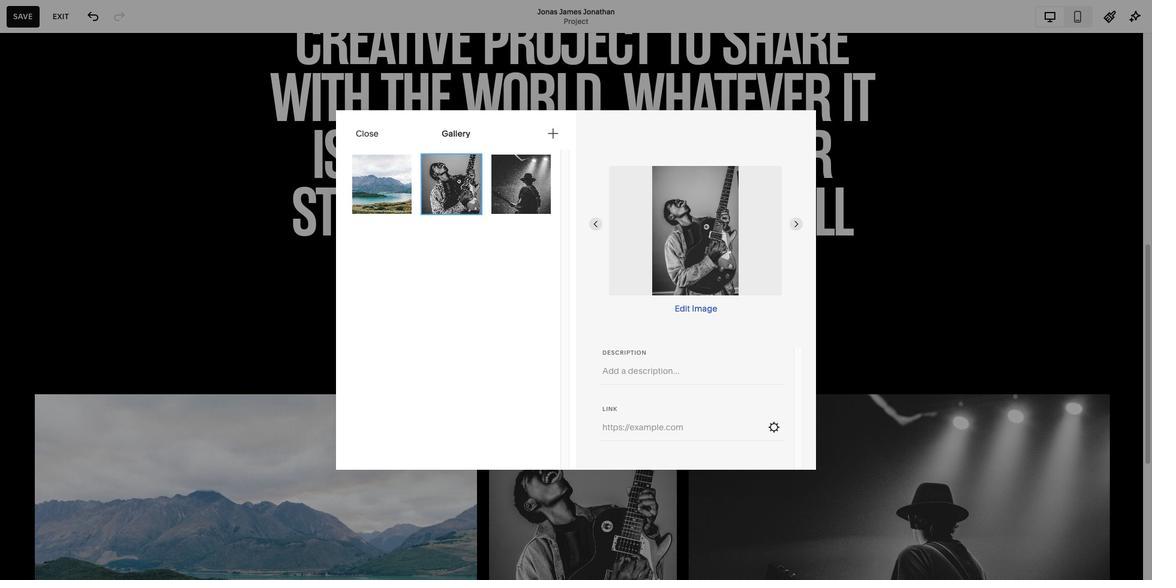 Task type: locate. For each thing, give the bounding box(es) containing it.
Description text field
[[602, 365, 781, 378]]

tab list
[[1036, 7, 1091, 26]]

gallery
[[442, 128, 470, 139]]

edit
[[675, 304, 690, 314]]

james
[[559, 7, 582, 16]]

website button
[[0, 13, 69, 40]]

jonathan
[[583, 7, 615, 16]]

exit button
[[46, 6, 76, 27]]

add block icon image
[[547, 127, 560, 140]]

exit
[[53, 12, 69, 21]]

link
[[602, 406, 617, 413]]



Task type: describe. For each thing, give the bounding box(es) containing it.
edit image button
[[671, 296, 721, 322]]

image
[[692, 304, 717, 314]]

website
[[23, 22, 56, 31]]

chevron large right dark icon image
[[791, 220, 801, 229]]

https://example.com text field
[[602, 415, 763, 441]]

description
[[602, 350, 647, 356]]

settings heavy icon image
[[767, 421, 781, 434]]

project
[[564, 17, 588, 26]]

close button
[[348, 122, 386, 145]]

edit image
[[675, 304, 717, 314]]

save
[[13, 12, 33, 21]]

jonas
[[537, 7, 558, 16]]

chevron large left dark icon image
[[591, 220, 601, 229]]

jonas james jonathan project
[[537, 7, 615, 26]]

close
[[356, 128, 379, 139]]

grid grid
[[0, 81, 238, 571]]

save button
[[7, 6, 39, 27]]



Task type: vqa. For each thing, say whether or not it's contained in the screenshot.
Size
no



